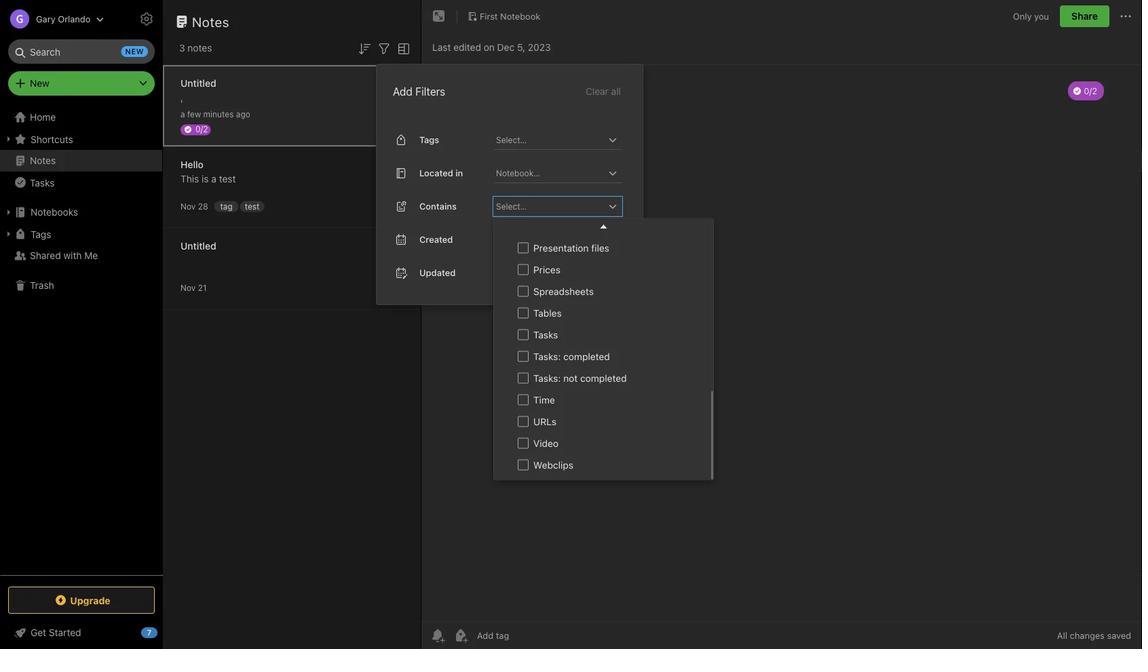 Task type: describe. For each thing, give the bounding box(es) containing it.
numbers
[[564, 221, 602, 232]]

started
[[49, 628, 81, 639]]

0 vertical spatial completed
[[564, 351, 610, 362]]

Select39234 checkbox
[[518, 438, 529, 449]]

upgrade button
[[8, 587, 155, 615]]

tables
[[534, 308, 562, 319]]

expand tags image
[[3, 229, 14, 240]]

changes
[[1071, 631, 1105, 641]]

View options field
[[392, 39, 412, 57]]

clear all
[[586, 86, 621, 97]]

expand note image
[[431, 8, 447, 24]]

tasks button
[[0, 172, 162, 194]]

Located in field
[[494, 164, 623, 183]]

notes
[[188, 42, 212, 54]]

new
[[125, 47, 144, 56]]

phone numbers
[[534, 221, 602, 232]]

minutes
[[203, 110, 234, 119]]

expand notebooks image
[[3, 207, 14, 218]]

this is a test
[[181, 173, 236, 185]]

only
[[1014, 11, 1033, 21]]

Add tag field
[[476, 631, 578, 642]]

tasks: for tasks: not completed
[[534, 373, 561, 384]]

orlando
[[58, 14, 91, 24]]

Contains field
[[494, 197, 623, 216]]

last
[[433, 42, 451, 53]]

nov for nov 21
[[181, 284, 196, 293]]

in
[[456, 168, 463, 178]]

new button
[[8, 71, 155, 96]]

filters
[[416, 85, 446, 98]]

created
[[420, 235, 453, 245]]

shortcuts button
[[0, 128, 162, 150]]

Select39233 checkbox
[[518, 416, 529, 427]]

shortcuts
[[31, 134, 73, 145]]

video
[[534, 438, 559, 449]]

few
[[187, 110, 201, 119]]

Help and Learning task checklist field
[[0, 623, 163, 644]]

3 notes
[[179, 42, 212, 54]]

tags button
[[0, 223, 162, 245]]

0 vertical spatial notes
[[192, 14, 230, 30]]

21
[[198, 284, 207, 293]]

add
[[393, 85, 413, 98]]

only you
[[1014, 11, 1050, 21]]

first notebook
[[480, 11, 541, 21]]

Account field
[[0, 5, 104, 33]]

More actions field
[[1118, 5, 1135, 27]]

upgrade
[[70, 595, 110, 607]]

all
[[1058, 631, 1068, 641]]

get
[[31, 628, 46, 639]]

saved
[[1108, 631, 1132, 641]]

all
[[612, 86, 621, 97]]

dec
[[498, 42, 515, 53]]

add tag image
[[453, 628, 469, 644]]

Select39229 checkbox
[[518, 329, 529, 340]]

0 horizontal spatial test
[[219, 173, 236, 185]]

trash link
[[0, 275, 162, 297]]

0 horizontal spatial a
[[181, 110, 185, 119]]

Select39227 checkbox
[[518, 286, 529, 297]]

nov 21
[[181, 284, 207, 293]]

 input text field for located in
[[495, 164, 605, 183]]

prices
[[534, 264, 561, 276]]

presentation
[[534, 243, 589, 254]]

notebook
[[501, 11, 541, 21]]

0/2
[[196, 125, 208, 134]]

Select39230 checkbox
[[518, 351, 529, 362]]

new
[[30, 78, 49, 89]]

tasks inside button
[[30, 177, 55, 188]]

more actions image
[[1118, 8, 1135, 24]]

5,
[[517, 42, 526, 53]]

nov for nov 28
[[181, 202, 196, 212]]

Tags field
[[494, 130, 623, 150]]

tasks: completed
[[534, 351, 610, 362]]

3
[[179, 42, 185, 54]]

clear all button
[[585, 83, 623, 100]]

this
[[181, 173, 199, 185]]

Search text field
[[18, 39, 145, 64]]



Task type: vqa. For each thing, say whether or not it's contained in the screenshot.
Upgrade 'icon'
no



Task type: locate. For each thing, give the bounding box(es) containing it.
you
[[1035, 11, 1050, 21]]

located in
[[420, 168, 463, 178]]

a
[[181, 110, 185, 119], [211, 173, 217, 185]]

2 nov from the top
[[181, 284, 196, 293]]

last edited on dec 5, 2023
[[433, 42, 551, 53]]

0 horizontal spatial notes
[[30, 155, 56, 166]]

tasks
[[30, 177, 55, 188], [534, 330, 558, 341]]

tags
[[420, 135, 440, 145], [31, 229, 51, 240]]

edited
[[454, 42, 481, 53]]

share
[[1072, 11, 1099, 22]]

contains
[[420, 201, 457, 212]]

2 tasks: from the top
[[534, 373, 561, 384]]

webclips
[[534, 460, 574, 471]]

1 horizontal spatial test
[[245, 202, 260, 211]]

 input text field
[[495, 130, 605, 149], [495, 164, 605, 183], [495, 197, 605, 216]]

test right the 'is'
[[219, 173, 236, 185]]

nov left 21
[[181, 284, 196, 293]]

row group containing phone numbers
[[494, 0, 712, 480]]

phone
[[534, 221, 561, 232]]

1 vertical spatial a
[[211, 173, 217, 185]]

me
[[84, 250, 98, 261]]

Select39235 checkbox
[[518, 460, 529, 471]]

gary
[[36, 14, 55, 24]]

 input text field inside the located in field
[[495, 164, 605, 183]]

Add filters field
[[376, 39, 392, 57]]

click to collapse image
[[158, 625, 168, 641]]

1 vertical spatial  input text field
[[495, 164, 605, 183]]

0 vertical spatial  input text field
[[495, 130, 605, 149]]

Select39226 checkbox
[[518, 264, 529, 275]]

notes down shortcuts
[[30, 155, 56, 166]]

1 vertical spatial tags
[[31, 229, 51, 240]]

add filters
[[393, 85, 446, 98]]

notes
[[192, 14, 230, 30], [30, 155, 56, 166]]

28
[[198, 202, 208, 212]]

shared
[[30, 250, 61, 261]]

 input text field for tags
[[495, 130, 605, 149]]

a right the 'is'
[[211, 173, 217, 185]]

0 vertical spatial nov
[[181, 202, 196, 212]]

2 vertical spatial  input text field
[[495, 197, 605, 216]]

share button
[[1061, 5, 1110, 27]]

tags up shared
[[31, 229, 51, 240]]

settings image
[[139, 11, 155, 27]]

notes inside notes link
[[30, 155, 56, 166]]

tasks down tables
[[534, 330, 558, 341]]

shared with me
[[30, 250, 98, 261]]

spreadsheets
[[534, 286, 594, 297]]

completed up tasks: not completed in the bottom of the page
[[564, 351, 610, 362]]

first
[[480, 11, 498, 21]]

tasks up notebooks
[[30, 177, 55, 188]]

get started
[[31, 628, 81, 639]]

test right the tag at the top of page
[[245, 202, 260, 211]]

test
[[219, 173, 236, 185], [245, 202, 260, 211]]

1  input text field from the top
[[495, 130, 605, 149]]

Select39224 checkbox
[[518, 221, 529, 232]]

first notebook button
[[463, 7, 546, 26]]

add a reminder image
[[430, 628, 446, 644]]

1 tasks: from the top
[[534, 351, 561, 362]]

1 untitled from the top
[[181, 78, 216, 89]]

Select39232 checkbox
[[518, 395, 529, 405]]

7
[[147, 629, 152, 638]]

1 nov from the top
[[181, 202, 196, 212]]

 input text field down the 'tags' field
[[495, 164, 605, 183]]

row group
[[494, 0, 712, 480]]

1 horizontal spatial tags
[[420, 135, 440, 145]]

 input text field up the phone
[[495, 197, 605, 216]]

notes up notes
[[192, 14, 230, 30]]

nov left 28
[[181, 202, 196, 212]]

1 vertical spatial test
[[245, 202, 260, 211]]

Select39225 checkbox
[[518, 242, 529, 253]]

ago
[[236, 110, 250, 119]]

Select39228 checkbox
[[518, 308, 529, 319]]

,
[[181, 92, 183, 103]]

gary orlando
[[36, 14, 91, 24]]

nov 28
[[181, 202, 208, 212]]

untitled down nov 28
[[181, 241, 216, 252]]

0 vertical spatial tasks:
[[534, 351, 561, 362]]

 input text field for contains
[[495, 197, 605, 216]]

not
[[564, 373, 578, 384]]

completed right the not
[[581, 373, 627, 384]]

tasks: not completed
[[534, 373, 627, 384]]

 input text field inside the 'tags' field
[[495, 130, 605, 149]]

time
[[534, 395, 555, 406]]

1 vertical spatial untitled
[[181, 241, 216, 252]]

shared with me link
[[0, 245, 162, 267]]

0 vertical spatial tasks
[[30, 177, 55, 188]]

1 horizontal spatial notes
[[192, 14, 230, 30]]

0 vertical spatial tags
[[420, 135, 440, 145]]

notebooks
[[31, 207, 78, 218]]

is
[[202, 173, 209, 185]]

on
[[484, 42, 495, 53]]

 input text field inside contains field
[[495, 197, 605, 216]]

1 vertical spatial tasks
[[534, 330, 558, 341]]

1 vertical spatial tasks:
[[534, 373, 561, 384]]

Sort options field
[[357, 39, 373, 57]]

urls
[[534, 416, 557, 428]]

tag
[[220, 202, 233, 211]]

1 horizontal spatial a
[[211, 173, 217, 185]]

tree
[[0, 107, 163, 575]]

Note Editor text field
[[422, 65, 1143, 622]]

files
[[592, 243, 610, 254]]

1 vertical spatial nov
[[181, 284, 196, 293]]

untitled up ,
[[181, 78, 216, 89]]

2  input text field from the top
[[495, 164, 605, 183]]

home link
[[0, 107, 163, 128]]

a few minutes ago
[[181, 110, 250, 119]]

tasks:
[[534, 351, 561, 362], [534, 373, 561, 384]]

0 vertical spatial test
[[219, 173, 236, 185]]

new search field
[[18, 39, 148, 64]]

tasks: up time
[[534, 373, 561, 384]]

note window element
[[422, 0, 1143, 650]]

home
[[30, 112, 56, 123]]

completed
[[564, 351, 610, 362], [581, 373, 627, 384]]

0 horizontal spatial tasks
[[30, 177, 55, 188]]

tags up located
[[420, 135, 440, 145]]

0 vertical spatial a
[[181, 110, 185, 119]]

trash
[[30, 280, 54, 291]]

0 horizontal spatial tags
[[31, 229, 51, 240]]

tasks: for tasks: completed
[[534, 351, 561, 362]]

tasks: right 'select39230' checkbox
[[534, 351, 561, 362]]

tree containing home
[[0, 107, 163, 575]]

updated
[[420, 268, 456, 278]]

1 vertical spatial completed
[[581, 373, 627, 384]]

2 untitled from the top
[[181, 241, 216, 252]]

all changes saved
[[1058, 631, 1132, 641]]

hello
[[181, 159, 204, 170]]

located
[[420, 168, 454, 178]]

notebooks link
[[0, 202, 162, 223]]

with
[[63, 250, 82, 261]]

tags inside button
[[31, 229, 51, 240]]

0 vertical spatial untitled
[[181, 78, 216, 89]]

clear
[[586, 86, 609, 97]]

untitled
[[181, 78, 216, 89], [181, 241, 216, 252]]

add filters image
[[376, 41, 392, 57]]

1 vertical spatial notes
[[30, 155, 56, 166]]

 input text field up the located in field
[[495, 130, 605, 149]]

3  input text field from the top
[[495, 197, 605, 216]]

presentation files
[[534, 243, 610, 254]]

a left 'few'
[[181, 110, 185, 119]]

1 horizontal spatial tasks
[[534, 330, 558, 341]]

Select39231 checkbox
[[518, 373, 529, 384]]

2023
[[528, 42, 551, 53]]

notes link
[[0, 150, 162, 172]]



